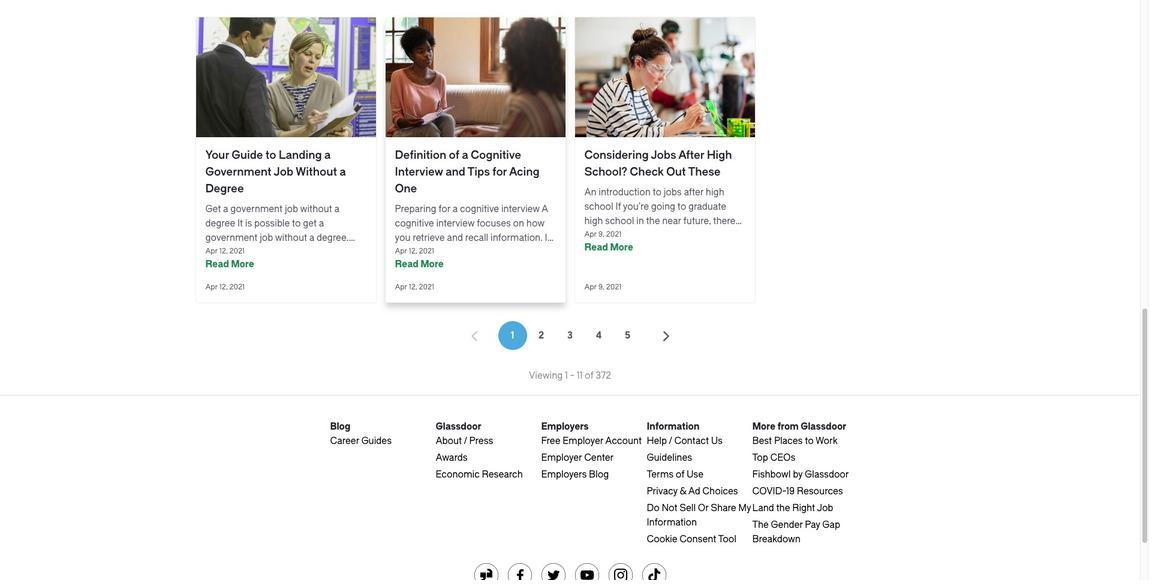 Task type: locate. For each thing, give the bounding box(es) containing it.
employer down free
[[541, 453, 582, 464]]

share
[[711, 503, 736, 514]]

high
[[707, 149, 732, 162]]

1 horizontal spatial it
[[545, 233, 550, 244]]

glassdoor up about / press link
[[436, 422, 481, 433]]

apr 12, 2021 read more down retrieve
[[395, 247, 444, 270]]

1 horizontal spatial read
[[395, 259, 419, 270]]

0 vertical spatial of
[[449, 149, 459, 162]]

on
[[513, 218, 524, 229]]

cognitive
[[460, 204, 499, 215], [395, 218, 434, 229]]

recall
[[465, 233, 488, 244]]

0 vertical spatial job
[[285, 204, 298, 215]]

1 vertical spatial 9,
[[599, 283, 604, 292]]

government up "possible"
[[231, 204, 283, 215]]

0 vertical spatial and
[[446, 166, 465, 179]]

1 horizontal spatial /
[[669, 436, 672, 447]]

2 horizontal spatial the
[[777, 503, 790, 514]]

in inside an introduction to jobs after high school if you're going to graduate high school in the near future, there are several rewarding jobs you...
[[636, 216, 644, 227]]

/ for help
[[669, 436, 672, 447]]

1 vertical spatial information
[[647, 518, 697, 528]]

rewarding
[[633, 230, 675, 241]]

0 vertical spatial blog
[[330, 422, 351, 433]]

apr 12, 2021 down demand,... on the top left of page
[[205, 283, 245, 292]]

it
[[237, 218, 243, 229], [545, 233, 550, 244]]

1 left 2
[[511, 331, 514, 341]]

1 / from the left
[[464, 436, 467, 447]]

more for considering jobs after high school? check out these
[[610, 242, 633, 253]]

0 vertical spatial 9,
[[599, 230, 604, 239]]

apr 12, 2021 read more for degree
[[205, 247, 254, 270]]

1 vertical spatial without
[[275, 233, 307, 244]]

possible
[[254, 218, 290, 229]]

press
[[469, 436, 493, 447]]

information
[[647, 422, 700, 433], [647, 518, 697, 528]]

information help / contact us guidelines terms of use privacy & ad choices do not sell or share my information cookie consent tool
[[647, 422, 751, 545]]

read down several
[[585, 242, 608, 253]]

apr down demand,... on the top left of page
[[205, 283, 218, 292]]

and up commonly
[[447, 233, 463, 244]]

more inside more from glassdoor best places to work top ceos fishbowl by glassdoor covid-19 resources land the right job the gender pay gap breakdown
[[753, 422, 776, 433]]

blog inside employers free employer account employer center employers blog
[[589, 470, 609, 480]]

2 horizontal spatial of
[[676, 470, 685, 480]]

blog up career
[[330, 422, 351, 433]]

for inside preparing for a cognitive interview a cognitive interview focuses on how you retrieve and recall information. it is most commonly used in the law...
[[439, 204, 451, 215]]

1 horizontal spatial is
[[395, 247, 402, 258]]

1 vertical spatial the
[[510, 247, 524, 258]]

/ inside information help / contact us guidelines terms of use privacy & ad choices do not sell or share my information cookie consent tool
[[669, 436, 672, 447]]

0 vertical spatial high
[[706, 187, 724, 198]]

job down the 'landing' on the top of page
[[274, 166, 293, 179]]

to right guide
[[266, 149, 276, 162]]

to up near
[[678, 202, 686, 212]]

0 vertical spatial job
[[274, 166, 293, 179]]

apr down apr 9, 2021 read more in the right of the page
[[585, 283, 597, 292]]

1 vertical spatial employers
[[541, 470, 587, 480]]

to left work
[[805, 436, 814, 447]]

prev icon image
[[467, 329, 481, 344]]

0 horizontal spatial of
[[449, 149, 459, 162]]

2021 down if
[[606, 230, 622, 239]]

0 horizontal spatial the
[[510, 247, 524, 258]]

0 vertical spatial for
[[493, 166, 507, 179]]

1 horizontal spatial job
[[285, 204, 298, 215]]

2 / from the left
[[669, 436, 672, 447]]

interview
[[501, 204, 540, 215], [436, 218, 475, 229]]

more from glassdoor best places to work top ceos fishbowl by glassdoor covid-19 resources land the right job the gender pay gap breakdown
[[753, 422, 849, 545]]

job up "possible"
[[285, 204, 298, 215]]

for right preparing
[[439, 204, 451, 215]]

information up help / contact us link
[[647, 422, 700, 433]]

1 vertical spatial employer
[[541, 453, 582, 464]]

1 employers from the top
[[541, 422, 589, 433]]

0 vertical spatial interview
[[501, 204, 540, 215]]

/ left press
[[464, 436, 467, 447]]

cognitive
[[471, 149, 521, 162]]

for
[[493, 166, 507, 179], [439, 204, 451, 215]]

research
[[482, 470, 523, 480]]

an introduction to jobs after high school if you're going to graduate high school in the near future, there are several rewarding jobs you...
[[585, 187, 736, 241]]

job inside your guide to landing a government job without a degree
[[274, 166, 293, 179]]

use
[[687, 470, 704, 480]]

of right definition
[[449, 149, 459, 162]]

9, inside apr 9, 2021 read more
[[599, 230, 604, 239]]

and left tips
[[446, 166, 465, 179]]

2 vertical spatial jobs
[[262, 247, 280, 258]]

to inside get a government job without a degree it is possible to get a government job without a degree. government jobs are often in demand,...
[[292, 218, 301, 229]]

0 horizontal spatial job
[[274, 166, 293, 179]]

0 vertical spatial cognitive
[[460, 204, 499, 215]]

1 horizontal spatial apr 12, 2021
[[395, 283, 434, 292]]

-
[[570, 371, 575, 382]]

about / press link
[[436, 436, 493, 447]]

awards
[[436, 453, 468, 464]]

job down resources
[[817, 503, 833, 514]]

read inside apr 9, 2021 read more
[[585, 242, 608, 253]]

tips
[[468, 166, 490, 179]]

2 apr 12, 2021 read more from the left
[[395, 247, 444, 270]]

interview up recall
[[436, 218, 475, 229]]

1 horizontal spatial interview
[[501, 204, 540, 215]]

for inside definition of a cognitive interview and tips for acing one
[[493, 166, 507, 179]]

it right degree
[[237, 218, 243, 229]]

jobs down 'future,'
[[677, 230, 695, 241]]

blog
[[330, 422, 351, 433], [589, 470, 609, 480]]

free employer account link
[[541, 436, 642, 447]]

12, down demand,... on the top left of page
[[219, 283, 228, 292]]

it up law...
[[545, 233, 550, 244]]

jobs up the going
[[664, 187, 682, 198]]

the inside more from glassdoor best places to work top ceos fishbowl by glassdoor covid-19 resources land the right job the gender pay gap breakdown
[[777, 503, 790, 514]]

get a government job without a degree it is possible to get a government job without a degree. government jobs are often in demand,...
[[205, 204, 349, 272]]

0 horizontal spatial 1
[[511, 331, 514, 341]]

land
[[753, 503, 774, 514]]

the up gender
[[777, 503, 790, 514]]

1 vertical spatial cognitive
[[395, 218, 434, 229]]

graduate
[[689, 202, 727, 212]]

without
[[300, 204, 332, 215], [275, 233, 307, 244]]

0 vertical spatial 1
[[511, 331, 514, 341]]

0 horizontal spatial apr 12, 2021 read more
[[205, 247, 254, 270]]

apr 12, 2021 read more down degree
[[205, 247, 254, 270]]

2 vertical spatial of
[[676, 470, 685, 480]]

employers up free
[[541, 422, 589, 433]]

0 horizontal spatial cognitive
[[395, 218, 434, 229]]

0 vertical spatial information
[[647, 422, 700, 433]]

apr left several
[[585, 230, 597, 239]]

cookie
[[647, 534, 678, 545]]

government up demand,... on the top left of page
[[205, 247, 259, 258]]

without up get
[[300, 204, 332, 215]]

1 horizontal spatial apr 12, 2021 read more
[[395, 247, 444, 270]]

/ inside glassdoor about / press awards economic research
[[464, 436, 467, 447]]

1 vertical spatial government
[[205, 247, 259, 258]]

the down information.
[[510, 247, 524, 258]]

2 horizontal spatial in
[[636, 216, 644, 227]]

1 vertical spatial interview
[[436, 218, 475, 229]]

2021 up demand,... on the top left of page
[[229, 247, 245, 256]]

consent
[[680, 534, 716, 545]]

is
[[245, 218, 252, 229], [395, 247, 402, 258]]

1 vertical spatial job
[[260, 233, 273, 244]]

are left several
[[585, 230, 598, 241]]

of left use
[[676, 470, 685, 480]]

1 9, from the top
[[599, 230, 604, 239]]

1 apr 12, 2021 from the left
[[205, 283, 245, 292]]

employer up employer center link
[[563, 436, 604, 447]]

interview up on on the left of page
[[501, 204, 540, 215]]

5 link
[[613, 322, 642, 350]]

1 vertical spatial high
[[585, 216, 603, 227]]

1 vertical spatial it
[[545, 233, 550, 244]]

employers
[[541, 422, 589, 433], [541, 470, 587, 480]]

12,
[[219, 247, 228, 256], [409, 247, 417, 256], [219, 283, 228, 292], [409, 283, 417, 292]]

0 horizontal spatial blog
[[330, 422, 351, 433]]

information down not
[[647, 518, 697, 528]]

read down degree
[[205, 259, 229, 270]]

0 horizontal spatial it
[[237, 218, 243, 229]]

1 vertical spatial is
[[395, 247, 402, 258]]

law...
[[526, 247, 547, 258]]

cognitive down preparing
[[395, 218, 434, 229]]

1 government from the top
[[205, 166, 272, 179]]

1 vertical spatial for
[[439, 204, 451, 215]]

1 left -
[[565, 371, 568, 382]]

2 employers from the top
[[541, 470, 587, 480]]

fishbowl
[[753, 470, 791, 480]]

economic
[[436, 470, 480, 480]]

definition of a cognitive interview and tips for acing one
[[395, 149, 540, 196]]

jobs down "possible"
[[262, 247, 280, 258]]

blog inside blog career guides
[[330, 422, 351, 433]]

1 horizontal spatial are
[[585, 230, 598, 241]]

ad
[[689, 486, 700, 497]]

land the right job link
[[753, 503, 833, 514]]

0 vertical spatial government
[[205, 166, 272, 179]]

1 vertical spatial government
[[205, 233, 258, 244]]

1 vertical spatial and
[[447, 233, 463, 244]]

employers blog link
[[541, 470, 609, 480]]

terms of use link
[[647, 470, 704, 480]]

1 vertical spatial 1
[[565, 371, 568, 382]]

more down several
[[610, 242, 633, 253]]

0 horizontal spatial for
[[439, 204, 451, 215]]

school
[[585, 202, 614, 212], [605, 216, 634, 227]]

is inside preparing for a cognitive interview a cognitive interview focuses on how you retrieve and recall information. it is most commonly used in the law...
[[395, 247, 402, 258]]

apr 12, 2021
[[205, 283, 245, 292], [395, 283, 434, 292]]

0 vertical spatial are
[[585, 230, 598, 241]]

more up best
[[753, 422, 776, 433]]

2 vertical spatial the
[[777, 503, 790, 514]]

cognitive up the focuses
[[460, 204, 499, 215]]

school down if
[[605, 216, 634, 227]]

0 horizontal spatial in
[[322, 247, 330, 258]]

2 horizontal spatial read
[[585, 242, 608, 253]]

more down most
[[421, 259, 444, 270]]

/ for about
[[464, 436, 467, 447]]

are left "often"
[[282, 247, 295, 258]]

commonly
[[429, 247, 475, 258]]

introduction
[[599, 187, 651, 198]]

2 9, from the top
[[599, 283, 604, 292]]

school down an
[[585, 202, 614, 212]]

glassdoor up resources
[[805, 470, 849, 480]]

apr up demand,... on the top left of page
[[205, 247, 218, 256]]

in
[[636, 216, 644, 227], [322, 247, 330, 258], [500, 247, 508, 258]]

if
[[616, 202, 621, 212]]

0 vertical spatial it
[[237, 218, 243, 229]]

2 apr 12, 2021 from the left
[[395, 283, 434, 292]]

blog career guides
[[330, 422, 392, 447]]

0 vertical spatial is
[[245, 218, 252, 229]]

is left "possible"
[[245, 218, 252, 229]]

read for your guide to landing a government job without a degree
[[205, 259, 229, 270]]

1 horizontal spatial the
[[646, 216, 660, 227]]

in right used
[[500, 247, 508, 258]]

in down degree.
[[322, 247, 330, 258]]

government down guide
[[205, 166, 272, 179]]

1 horizontal spatial for
[[493, 166, 507, 179]]

0 horizontal spatial /
[[464, 436, 467, 447]]

1 vertical spatial job
[[817, 503, 833, 514]]

12, down you
[[409, 247, 417, 256]]

my
[[739, 503, 751, 514]]

high up apr 9, 2021 read more in the right of the page
[[585, 216, 603, 227]]

high up graduate
[[706, 187, 724, 198]]

1 horizontal spatial job
[[817, 503, 833, 514]]

0 vertical spatial employers
[[541, 422, 589, 433]]

0 horizontal spatial is
[[245, 218, 252, 229]]

job
[[285, 204, 298, 215], [260, 233, 273, 244]]

an
[[585, 187, 597, 198]]

1 horizontal spatial blog
[[589, 470, 609, 480]]

acing
[[509, 166, 540, 179]]

gap
[[823, 520, 840, 531]]

your guide to landing a government job without a degree
[[205, 149, 346, 196]]

1 vertical spatial are
[[282, 247, 295, 258]]

of inside definition of a cognitive interview and tips for acing one
[[449, 149, 459, 162]]

without up "often"
[[275, 233, 307, 244]]

read down most
[[395, 259, 419, 270]]

2
[[539, 331, 544, 341]]

going
[[651, 202, 675, 212]]

apr 12, 2021 down most
[[395, 283, 434, 292]]

more down degree
[[231, 259, 254, 270]]

check
[[630, 166, 664, 179]]

best places to work link
[[753, 436, 838, 447]]

1 horizontal spatial in
[[500, 247, 508, 258]]

employer
[[563, 436, 604, 447], [541, 453, 582, 464]]

apr down you
[[395, 247, 407, 256]]

/ right help
[[669, 436, 672, 447]]

1 horizontal spatial of
[[585, 371, 594, 382]]

to inside more from glassdoor best places to work top ceos fishbowl by glassdoor covid-19 resources land the right job the gender pay gap breakdown
[[805, 436, 814, 447]]

do
[[647, 503, 660, 514]]

guide
[[232, 149, 263, 162]]

read for definition of a cognitive interview and tips for acing one
[[395, 259, 419, 270]]

a
[[324, 149, 331, 162], [462, 149, 468, 162], [340, 166, 346, 179], [223, 204, 228, 215], [334, 204, 340, 215], [453, 204, 458, 215], [319, 218, 324, 229], [309, 233, 315, 244]]

more inside apr 9, 2021 read more
[[610, 242, 633, 253]]

blog down center
[[589, 470, 609, 480]]

1 apr 12, 2021 read more from the left
[[205, 247, 254, 270]]

government down degree
[[205, 233, 258, 244]]

the up rewarding
[[646, 216, 660, 227]]

1 vertical spatial blog
[[589, 470, 609, 480]]

apr 12, 2021 read more for one
[[395, 247, 444, 270]]

a inside preparing for a cognitive interview a cognitive interview focuses on how you retrieve and recall information. it is most commonly used in the law...
[[453, 204, 458, 215]]

employers down employer center link
[[541, 470, 587, 480]]

get
[[303, 218, 317, 229]]

0 horizontal spatial apr 12, 2021
[[205, 283, 245, 292]]

0 horizontal spatial read
[[205, 259, 229, 270]]

is down you
[[395, 247, 402, 258]]

in down you're
[[636, 216, 644, 227]]

1 link
[[498, 322, 527, 350]]

of right 11
[[585, 371, 594, 382]]

2 government from the top
[[205, 247, 259, 258]]

job down "possible"
[[260, 233, 273, 244]]

1 vertical spatial of
[[585, 371, 594, 382]]

are inside an introduction to jobs after high school if you're going to graduate high school in the near future, there are several rewarding jobs you...
[[585, 230, 598, 241]]

0 vertical spatial the
[[646, 216, 660, 227]]

1 horizontal spatial cognitive
[[460, 204, 499, 215]]

3
[[567, 331, 573, 341]]

your
[[205, 149, 229, 162]]

to left get
[[292, 218, 301, 229]]

for down cognitive at left
[[493, 166, 507, 179]]

0 horizontal spatial are
[[282, 247, 295, 258]]

right
[[793, 503, 815, 514]]



Task type: vqa. For each thing, say whether or not it's contained in the screenshot.


Task type: describe. For each thing, give the bounding box(es) containing it.
about
[[436, 436, 462, 447]]

guidelines link
[[647, 453, 692, 464]]

top ceos link
[[753, 453, 796, 464]]

guidelines
[[647, 453, 692, 464]]

glassdoor about / press awards economic research
[[436, 422, 523, 480]]

government inside get a government job without a degree it is possible to get a government job without a degree. government jobs are often in demand,...
[[205, 247, 259, 258]]

degree.
[[317, 233, 349, 244]]

are inside get a government job without a degree it is possible to get a government job without a degree. government jobs are often in demand,...
[[282, 247, 295, 258]]

job inside more from glassdoor best places to work top ceos fishbowl by glassdoor covid-19 resources land the right job the gender pay gap breakdown
[[817, 503, 833, 514]]

degree
[[205, 182, 244, 196]]

employer center link
[[541, 453, 614, 464]]

more for definition of a cognitive interview and tips for acing one
[[421, 259, 444, 270]]

3 link
[[556, 322, 585, 350]]

0 vertical spatial school
[[585, 202, 614, 212]]

0 vertical spatial jobs
[[664, 187, 682, 198]]

economic research link
[[436, 470, 523, 480]]

work
[[816, 436, 838, 447]]

after
[[684, 187, 704, 198]]

sell
[[680, 503, 696, 514]]

glassdoor up work
[[801, 422, 847, 433]]

career
[[330, 436, 359, 447]]

help
[[647, 436, 667, 447]]

resources
[[797, 486, 843, 497]]

jobs inside get a government job without a degree it is possible to get a government job without a degree. government jobs are often in demand,...
[[262, 247, 280, 258]]

apr 9, 2021
[[585, 283, 622, 292]]

of inside information help / contact us guidelines terms of use privacy & ad choices do not sell or share my information cookie consent tool
[[676, 470, 685, 480]]

1 vertical spatial school
[[605, 216, 634, 227]]

you
[[395, 233, 411, 244]]

read for considering jobs after high school? check out these
[[585, 242, 608, 253]]

help / contact us link
[[647, 436, 723, 447]]

2 information from the top
[[647, 518, 697, 528]]

considering jobs after high school? check out these
[[585, 149, 732, 179]]

2021 inside apr 9, 2021 read more
[[606, 230, 622, 239]]

9, for apr 9, 2021 read more
[[599, 230, 604, 239]]

out
[[666, 166, 686, 179]]

to up the going
[[653, 187, 662, 198]]

most
[[404, 247, 426, 258]]

the inside an introduction to jobs after high school if you're going to graduate high school in the near future, there are several rewarding jobs you...
[[646, 216, 660, 227]]

career guides link
[[330, 436, 392, 447]]

used
[[477, 247, 498, 258]]

school?
[[585, 166, 628, 179]]

focuses
[[477, 218, 511, 229]]

best
[[753, 436, 772, 447]]

viewing 1 - 11 of 372
[[529, 371, 611, 382]]

apr 12, 2021 for one
[[395, 283, 434, 292]]

top
[[753, 453, 768, 464]]

glassdoor inside glassdoor about / press awards economic research
[[436, 422, 481, 433]]

9, for apr 9, 2021
[[599, 283, 604, 292]]

do not sell or share my information link
[[647, 503, 751, 528]]

considering
[[585, 149, 649, 162]]

tool
[[718, 534, 737, 545]]

a inside definition of a cognitive interview and tips for acing one
[[462, 149, 468, 162]]

2021 down retrieve
[[419, 247, 434, 256]]

preparing
[[395, 204, 436, 215]]

pay
[[805, 520, 820, 531]]

it inside get a government job without a degree it is possible to get a government job without a degree. government jobs are often in demand,...
[[237, 218, 243, 229]]

choices
[[703, 486, 738, 497]]

the inside preparing for a cognitive interview a cognitive interview focuses on how you retrieve and recall information. it is most commonly used in the law...
[[510, 247, 524, 258]]

you're
[[623, 202, 649, 212]]

0 horizontal spatial high
[[585, 216, 603, 227]]

privacy & ad choices link
[[647, 486, 738, 497]]

4
[[596, 331, 602, 341]]

not
[[662, 503, 678, 514]]

apr inside apr 9, 2021 read more
[[585, 230, 597, 239]]

0 vertical spatial government
[[231, 204, 283, 215]]

account
[[605, 436, 642, 447]]

and inside definition of a cognitive interview and tips for acing one
[[446, 166, 465, 179]]

372
[[596, 371, 611, 382]]

more for your guide to landing a government job without a degree
[[231, 259, 254, 270]]

cookie consent tool link
[[647, 534, 737, 545]]

ceos
[[771, 453, 796, 464]]

1 horizontal spatial high
[[706, 187, 724, 198]]

1 horizontal spatial 1
[[565, 371, 568, 382]]

covid-
[[753, 486, 786, 497]]

12, up demand,... on the top left of page
[[219, 247, 228, 256]]

preparing for a cognitive interview a cognitive interview focuses on how you retrieve and recall information. it is most commonly used in the law...
[[395, 204, 550, 258]]

the
[[753, 520, 769, 531]]

next icon image
[[659, 329, 673, 344]]

12, down most
[[409, 283, 417, 292]]

and inside preparing for a cognitive interview a cognitive interview focuses on how you retrieve and recall information. it is most commonly used in the law...
[[447, 233, 463, 244]]

degree
[[205, 218, 235, 229]]

&
[[680, 486, 687, 497]]

awards link
[[436, 453, 468, 464]]

2021 down demand,... on the top left of page
[[229, 283, 245, 292]]

is inside get a government job without a degree it is possible to get a government job without a degree. government jobs are often in demand,...
[[245, 218, 252, 229]]

retrieve
[[413, 233, 445, 244]]

1 information from the top
[[647, 422, 700, 433]]

2021 down apr 9, 2021 read more in the right of the page
[[606, 283, 622, 292]]

breakdown
[[753, 534, 801, 545]]

how
[[527, 218, 545, 229]]

jobs
[[651, 149, 676, 162]]

apr 9, 2021 read more
[[585, 230, 633, 253]]

0 vertical spatial without
[[300, 204, 332, 215]]

to inside your guide to landing a government job without a degree
[[266, 149, 276, 162]]

5
[[625, 331, 631, 341]]

it inside preparing for a cognitive interview a cognitive interview focuses on how you retrieve and recall information. it is most commonly used in the law...
[[545, 233, 550, 244]]

center
[[584, 453, 614, 464]]

guides
[[362, 436, 392, 447]]

apr 12, 2021 for degree
[[205, 283, 245, 292]]

11
[[577, 371, 583, 382]]

places
[[774, 436, 803, 447]]

19
[[786, 486, 795, 497]]

free
[[541, 436, 561, 447]]

in inside get a government job without a degree it is possible to get a government job without a degree. government jobs are often in demand,...
[[322, 247, 330, 258]]

you...
[[697, 230, 720, 241]]

0 horizontal spatial interview
[[436, 218, 475, 229]]

there
[[713, 216, 736, 227]]

contact
[[674, 436, 709, 447]]

2 link
[[527, 322, 556, 350]]

employers free employer account employer center employers blog
[[541, 422, 642, 480]]

1 vertical spatial jobs
[[677, 230, 695, 241]]

one
[[395, 182, 417, 196]]

apr down most
[[395, 283, 407, 292]]

future,
[[684, 216, 711, 227]]

2021 down most
[[419, 283, 434, 292]]

without
[[296, 166, 337, 179]]

0 horizontal spatial job
[[260, 233, 273, 244]]

demand,...
[[205, 262, 250, 272]]

landing
[[279, 149, 322, 162]]

the gender pay gap breakdown link
[[753, 520, 840, 545]]

information.
[[491, 233, 543, 244]]

often
[[298, 247, 320, 258]]

fishbowl by glassdoor link
[[753, 470, 849, 480]]

1 inside 1 link
[[511, 331, 514, 341]]

in inside preparing for a cognitive interview a cognitive interview focuses on how you retrieve and recall information. it is most commonly used in the law...
[[500, 247, 508, 258]]

government inside your guide to landing a government job without a degree
[[205, 166, 272, 179]]

privacy
[[647, 486, 678, 497]]

from
[[778, 422, 799, 433]]

0 vertical spatial employer
[[563, 436, 604, 447]]



